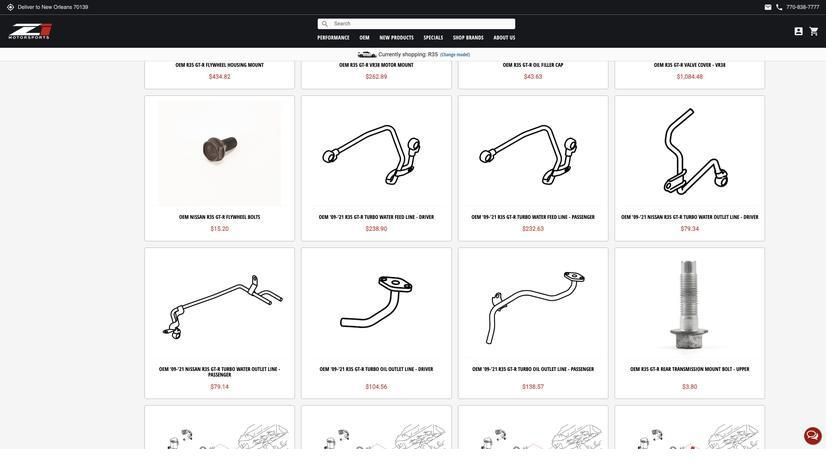 Task type: describe. For each thing, give the bounding box(es) containing it.
search
[[321, 20, 329, 28]]

mount for transmission
[[705, 366, 721, 373]]

cap
[[556, 61, 563, 69]]

$79.14
[[211, 384, 229, 391]]

$79.34
[[681, 226, 699, 233]]

upper
[[737, 366, 750, 373]]

oil for oem '09-'21 r35 gt-r turbo oil outlet line - driver
[[380, 366, 387, 373]]

oil for oem '09-'21 r35 gt-r turbo oil outlet line - passenger
[[533, 366, 540, 373]]

outlet inside oem '09-'21 nissan r35 gt-r turbo water outlet line - passenger
[[252, 366, 267, 373]]

oem r35 gt-r oil filler cap
[[503, 61, 563, 69]]

1 vr38 from the left
[[370, 61, 380, 69]]

specials link
[[424, 34, 443, 41]]

1 vertical spatial flywheel
[[226, 214, 247, 221]]

line for oem '09-'21 r35 gt-r turbo water feed line - driver
[[406, 214, 415, 221]]

water inside oem '09-'21 nissan r35 gt-r turbo water outlet line - passenger
[[236, 366, 250, 373]]

$104.56
[[366, 384, 387, 391]]

$232.63
[[523, 226, 544, 233]]

oem '09-'21 r35 gt-r turbo oil outlet line - driver
[[320, 366, 433, 373]]

brands
[[466, 34, 484, 41]]

oem for oem r35 gt-r oil filler cap
[[503, 61, 513, 69]]

'21 for oem '09-'21 r35 gt-r turbo water feed line - passenger
[[490, 214, 497, 221]]

oem for oem r35 gt-r valve cover - vr38
[[654, 61, 664, 69]]

z1 motorsports logo image
[[8, 23, 53, 40]]

currently shopping: r35 (change model)
[[379, 51, 470, 58]]

oem for oem '09-'21 r35 gt-r turbo water feed line - passenger
[[472, 214, 481, 221]]

passenger inside oem '09-'21 nissan r35 gt-r turbo water outlet line - passenger
[[208, 372, 231, 379]]

mount for housing
[[248, 61, 264, 69]]

products
[[391, 34, 414, 41]]

turbo up $79.34
[[684, 214, 698, 221]]

$262.89
[[366, 73, 387, 80]]

oem '09-'21 r35 gt-r turbo oil outlet line - passenger
[[473, 366, 594, 373]]

feed for driver
[[395, 214, 404, 221]]

- inside oem '09-'21 nissan r35 gt-r turbo water outlet line - passenger
[[279, 366, 280, 373]]

nissan for oem '09-'21 nissan r35 gt-r turbo water outlet line - driver
[[648, 214, 663, 221]]

rear
[[661, 366, 671, 373]]

new products
[[380, 34, 414, 41]]

'21 for oem '09-'21 nissan r35 gt-r turbo water outlet line - passenger
[[178, 366, 184, 373]]

$238.90
[[366, 226, 387, 233]]

oem r35 gt-r vr38 motor mount
[[339, 61, 414, 69]]

mail link
[[764, 3, 772, 11]]

oem for oem link
[[360, 34, 370, 41]]

gt- inside oem '09-'21 nissan r35 gt-r turbo water outlet line - passenger
[[211, 366, 218, 373]]

oem r35 gt-r flywheel housing mount
[[176, 61, 264, 69]]

'09- for oem '09-'21 r35 gt-r turbo oil outlet line - passenger
[[483, 366, 491, 373]]

$1,084.48
[[677, 73, 703, 80]]

motor
[[381, 61, 396, 69]]

performance link
[[318, 34, 350, 41]]

turbo for oem '09-'21 r35 gt-r turbo oil outlet line - driver
[[365, 366, 379, 373]]

'21 for oem '09-'21 r35 gt-r turbo water feed line - driver
[[338, 214, 344, 221]]

line for oem '09-'21 r35 gt-r turbo oil outlet line - driver
[[405, 366, 414, 373]]

oem for oem '09-'21 nissan r35 gt-r turbo water outlet line - driver
[[622, 214, 631, 221]]

(change model) link
[[440, 51, 470, 58]]

driver for oem '09-'21 r35 gt-r turbo water feed line - driver
[[419, 214, 434, 221]]

'21 for oem '09-'21 r35 gt-r turbo oil outlet line - driver
[[339, 366, 345, 373]]

$43.63
[[524, 73, 542, 80]]

shop
[[453, 34, 465, 41]]

$3.80
[[683, 384, 698, 391]]

currently
[[379, 51, 401, 58]]

'09- for oem '09-'21 nissan r35 gt-r turbo water outlet line - passenger
[[170, 366, 178, 373]]

model)
[[457, 51, 470, 58]]

shopping_cart link
[[808, 26, 820, 37]]

oem '09-'21 nissan r35 gt-r turbo water outlet line - passenger
[[159, 366, 280, 379]]

'09- for oem '09-'21 r35 gt-r turbo water feed line - passenger
[[483, 214, 490, 221]]

phone
[[776, 3, 784, 11]]

turbo for oem '09-'21 r35 gt-r turbo oil outlet line - passenger
[[518, 366, 532, 373]]

us
[[510, 34, 515, 41]]

mount for motor
[[398, 61, 414, 69]]

shop brands link
[[453, 34, 484, 41]]

line for oem '09-'21 r35 gt-r turbo water feed line - passenger
[[558, 214, 568, 221]]

about us
[[494, 34, 515, 41]]

oem for oem nissan r35 gt-r flywheel bolts
[[179, 214, 189, 221]]

turbo for oem '09-'21 r35 gt-r turbo water feed line - passenger
[[517, 214, 531, 221]]

oem for oem '09-'21 r35 gt-r turbo water feed line - driver
[[319, 214, 329, 221]]



Task type: locate. For each thing, give the bounding box(es) containing it.
oem '09-'21 nissan r35 gt-r turbo water outlet line - driver
[[622, 214, 759, 221]]

oem inside oem '09-'21 nissan r35 gt-r turbo water outlet line - passenger
[[159, 366, 169, 373]]

nissan for oem '09-'21 nissan r35 gt-r turbo water outlet line - passenger
[[185, 366, 201, 373]]

r35
[[428, 51, 438, 58], [186, 61, 194, 69], [350, 61, 358, 69], [514, 61, 521, 69], [665, 61, 673, 69], [207, 214, 214, 221], [345, 214, 353, 221], [498, 214, 505, 221], [664, 214, 672, 221], [202, 366, 210, 373], [346, 366, 354, 373], [499, 366, 506, 373], [641, 366, 649, 373]]

filler
[[542, 61, 554, 69]]

oil
[[533, 61, 540, 69], [380, 366, 387, 373], [533, 366, 540, 373]]

oil up $138.57
[[533, 366, 540, 373]]

'09- for oem '09-'21 r35 gt-r turbo water feed line - driver
[[330, 214, 338, 221]]

valve
[[685, 61, 697, 69]]

flywheel
[[206, 61, 226, 69], [226, 214, 247, 221]]

oem r35 gt-r valve cover - vr38
[[654, 61, 726, 69]]

turbo for oem '09-'21 r35 gt-r turbo water feed line - driver
[[365, 214, 378, 221]]

performance
[[318, 34, 350, 41]]

1 horizontal spatial mount
[[398, 61, 414, 69]]

specials
[[424, 34, 443, 41]]

mount down "shopping:"
[[398, 61, 414, 69]]

'21 for oem '09-'21 r35 gt-r turbo oil outlet line - passenger
[[491, 366, 497, 373]]

oem for oem '09-'21 r35 gt-r turbo oil outlet line - passenger
[[473, 366, 482, 373]]

'21
[[338, 214, 344, 221], [490, 214, 497, 221], [640, 214, 646, 221], [178, 366, 184, 373], [339, 366, 345, 373], [491, 366, 497, 373]]

nissan
[[190, 214, 205, 221], [648, 214, 663, 221], [185, 366, 201, 373]]

my_location
[[7, 3, 15, 11]]

mount right housing
[[248, 61, 264, 69]]

oil left the filler
[[533, 61, 540, 69]]

oem for oem r35 gt-r vr38 motor mount
[[339, 61, 349, 69]]

outlet
[[714, 214, 729, 221], [252, 366, 267, 373], [389, 366, 404, 373], [541, 366, 556, 373]]

new
[[380, 34, 390, 41]]

oem
[[360, 34, 370, 41], [176, 61, 185, 69], [339, 61, 349, 69], [503, 61, 513, 69], [654, 61, 664, 69], [179, 214, 189, 221], [319, 214, 329, 221], [472, 214, 481, 221], [622, 214, 631, 221], [159, 366, 169, 373], [320, 366, 329, 373], [473, 366, 482, 373], [631, 366, 640, 373]]

shopping_cart
[[809, 26, 820, 37]]

oem nissan r35 gt-r flywheel bolts
[[179, 214, 260, 221]]

oem '09-'21 r35 gt-r turbo water feed line - driver
[[319, 214, 434, 221]]

nissan inside oem '09-'21 nissan r35 gt-r turbo water outlet line - passenger
[[185, 366, 201, 373]]

1 horizontal spatial feed
[[548, 214, 557, 221]]

oem r35 gt-r rear transmission mount bolt - upper
[[631, 366, 750, 373]]

driver
[[419, 214, 434, 221], [744, 214, 759, 221], [418, 366, 433, 373]]

0 horizontal spatial vr38
[[370, 61, 380, 69]]

mail
[[764, 3, 772, 11]]

mount left bolt
[[705, 366, 721, 373]]

transmission
[[673, 366, 704, 373]]

oem '09-'21 r35 gt-r turbo water feed line - passenger
[[472, 214, 595, 221]]

gt-
[[195, 61, 202, 69], [359, 61, 366, 69], [523, 61, 529, 69], [674, 61, 681, 69], [216, 214, 222, 221], [354, 214, 361, 221], [507, 214, 513, 221], [673, 214, 680, 221], [211, 366, 218, 373], [355, 366, 362, 373], [508, 366, 514, 373], [650, 366, 657, 373]]

'09- for oem '09-'21 r35 gt-r turbo oil outlet line - driver
[[331, 366, 339, 373]]

oem for oem r35 gt-r rear transmission mount bolt - upper
[[631, 366, 640, 373]]

Search search field
[[329, 19, 515, 29]]

$434.82
[[209, 73, 231, 80]]

bolt
[[722, 366, 732, 373]]

vr38 up "$262.89"
[[370, 61, 380, 69]]

oem link
[[360, 34, 370, 41]]

cover
[[698, 61, 711, 69]]

2 horizontal spatial mount
[[705, 366, 721, 373]]

turbo up $232.63
[[517, 214, 531, 221]]

$15.20
[[211, 226, 229, 233]]

passenger for oem '09-'21 r35 gt-r turbo oil outlet line - passenger
[[571, 366, 594, 373]]

about us link
[[494, 34, 515, 41]]

0 horizontal spatial feed
[[395, 214, 404, 221]]

flywheel left bolts at the left top of the page
[[226, 214, 247, 221]]

housing
[[228, 61, 247, 69]]

mail phone
[[764, 3, 784, 11]]

line for oem '09-'21 r35 gt-r turbo oil outlet line - passenger
[[558, 366, 567, 373]]

passenger
[[572, 214, 595, 221], [571, 366, 594, 373], [208, 372, 231, 379]]

(change
[[440, 51, 456, 58]]

turbo up $104.56
[[365, 366, 379, 373]]

1 feed from the left
[[395, 214, 404, 221]]

oem for oem '09-'21 r35 gt-r turbo oil outlet line - driver
[[320, 366, 329, 373]]

passenger for oem '09-'21 r35 gt-r turbo water feed line - passenger
[[572, 214, 595, 221]]

r
[[202, 61, 205, 69], [366, 61, 368, 69], [529, 61, 532, 69], [681, 61, 683, 69], [222, 214, 225, 221], [361, 214, 363, 221], [513, 214, 516, 221], [680, 214, 683, 221], [218, 366, 220, 373], [361, 366, 364, 373], [514, 366, 517, 373], [657, 366, 660, 373]]

vr38
[[370, 61, 380, 69], [716, 61, 726, 69]]

'09- inside oem '09-'21 nissan r35 gt-r turbo water outlet line - passenger
[[170, 366, 178, 373]]

account_box
[[794, 26, 804, 37]]

account_box link
[[792, 26, 806, 37]]

oem for oem r35 gt-r flywheel housing mount
[[176, 61, 185, 69]]

2 vr38 from the left
[[716, 61, 726, 69]]

mount
[[248, 61, 264, 69], [398, 61, 414, 69], [705, 366, 721, 373]]

turbo inside oem '09-'21 nissan r35 gt-r turbo water outlet line - passenger
[[221, 366, 235, 373]]

1 horizontal spatial vr38
[[716, 61, 726, 69]]

turbo up $238.90
[[365, 214, 378, 221]]

$138.57
[[523, 384, 544, 391]]

feed
[[395, 214, 404, 221], [548, 214, 557, 221]]

feed for passenger
[[548, 214, 557, 221]]

oil up $104.56
[[380, 366, 387, 373]]

water
[[380, 214, 394, 221], [532, 214, 546, 221], [699, 214, 713, 221], [236, 366, 250, 373]]

new products link
[[380, 34, 414, 41]]

r inside oem '09-'21 nissan r35 gt-r turbo water outlet line - passenger
[[218, 366, 220, 373]]

turbo up $138.57
[[518, 366, 532, 373]]

bolts
[[248, 214, 260, 221]]

'21 for oem '09-'21 nissan r35 gt-r turbo water outlet line - driver
[[640, 214, 646, 221]]

turbo
[[365, 214, 378, 221], [517, 214, 531, 221], [684, 214, 698, 221], [221, 366, 235, 373], [365, 366, 379, 373], [518, 366, 532, 373]]

0 horizontal spatial mount
[[248, 61, 264, 69]]

shopping:
[[402, 51, 427, 58]]

flywheel up $434.82
[[206, 61, 226, 69]]

r35 inside oem '09-'21 nissan r35 gt-r turbo water outlet line - passenger
[[202, 366, 210, 373]]

'09- for oem '09-'21 nissan r35 gt-r turbo water outlet line - driver
[[632, 214, 640, 221]]

vr38 right the cover
[[716, 61, 726, 69]]

'09-
[[330, 214, 338, 221], [483, 214, 490, 221], [632, 214, 640, 221], [170, 366, 178, 373], [331, 366, 339, 373], [483, 366, 491, 373]]

phone link
[[776, 3, 820, 11]]

line inside oem '09-'21 nissan r35 gt-r turbo water outlet line - passenger
[[268, 366, 277, 373]]

oem for oem '09-'21 nissan r35 gt-r turbo water outlet line - passenger
[[159, 366, 169, 373]]

0 vertical spatial flywheel
[[206, 61, 226, 69]]

2 feed from the left
[[548, 214, 557, 221]]

'21 inside oem '09-'21 nissan r35 gt-r turbo water outlet line - passenger
[[178, 366, 184, 373]]

shop brands
[[453, 34, 484, 41]]

driver for oem '09-'21 r35 gt-r turbo oil outlet line - driver
[[418, 366, 433, 373]]

turbo up $79.14
[[221, 366, 235, 373]]

-
[[713, 61, 714, 69], [416, 214, 418, 221], [569, 214, 571, 221], [741, 214, 743, 221], [279, 366, 280, 373], [416, 366, 417, 373], [568, 366, 570, 373], [734, 366, 735, 373]]

line
[[406, 214, 415, 221], [558, 214, 568, 221], [730, 214, 740, 221], [268, 366, 277, 373], [405, 366, 414, 373], [558, 366, 567, 373]]

about
[[494, 34, 509, 41]]



Task type: vqa. For each thing, say whether or not it's contained in the screenshot.
the OEM
yes



